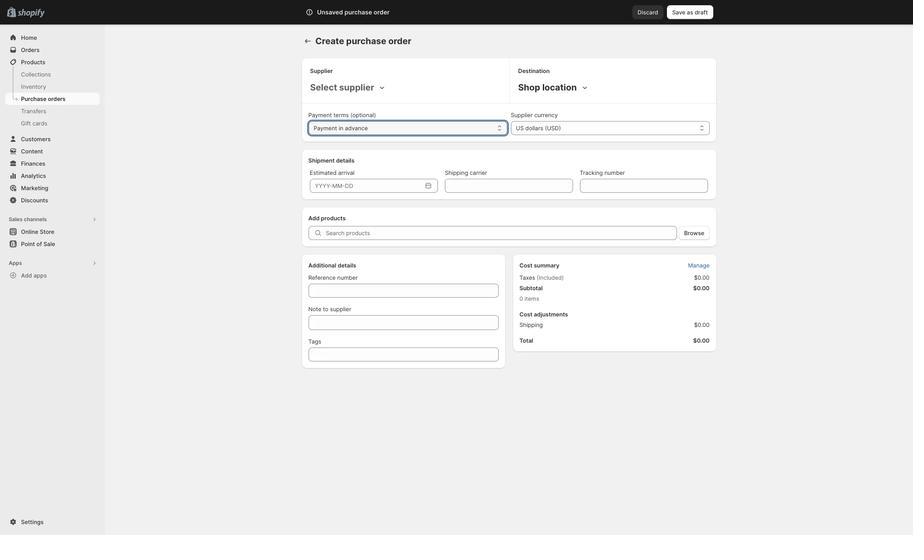 Task type: describe. For each thing, give the bounding box(es) containing it.
shopify image
[[18, 9, 45, 18]]

transfers link
[[5, 105, 100, 117]]

inventory link
[[5, 81, 100, 93]]

shop location button
[[517, 81, 591, 95]]

online store link
[[5, 226, 100, 238]]

manage button
[[683, 259, 716, 272]]

of
[[36, 241, 42, 248]]

point of sale link
[[5, 238, 100, 250]]

sales channels
[[9, 216, 47, 223]]

Reference number text field
[[309, 284, 499, 298]]

unsaved
[[317, 8, 343, 16]]

shipment
[[309, 157, 335, 164]]

inventory
[[21, 83, 46, 90]]

taxes
[[520, 274, 536, 281]]

online store
[[21, 228, 54, 235]]

create purchase order
[[316, 36, 412, 46]]

location
[[543, 82, 577, 93]]

channels
[[24, 216, 47, 223]]

point of sale button
[[0, 238, 105, 250]]

settings
[[21, 519, 44, 526]]

subtotal
[[520, 285, 543, 292]]

purchase for create
[[347, 36, 387, 46]]

tracking
[[580, 169, 603, 176]]

customers link
[[5, 133, 100, 145]]

gift cards
[[21, 120, 47, 127]]

search button
[[330, 5, 584, 19]]

order for create purchase order
[[389, 36, 412, 46]]

browse button
[[680, 226, 710, 240]]

add for add products
[[309, 215, 320, 222]]

total
[[520, 337, 534, 344]]

advance
[[345, 125, 368, 132]]

shipping for shipping
[[520, 322, 543, 329]]

purchase orders link
[[5, 93, 100, 105]]

$0.00 for subtotal
[[694, 285, 710, 292]]

supplier for supplier currency
[[511, 112, 533, 119]]

cost adjustments
[[520, 311, 569, 318]]

finances
[[21, 160, 45, 167]]

finances link
[[5, 158, 100, 170]]

settings link
[[5, 516, 100, 529]]

content
[[21, 148, 43, 155]]

items
[[525, 295, 540, 302]]

select
[[310, 82, 338, 93]]

save as draft button
[[668, 5, 714, 19]]

add for add apps
[[21, 272, 32, 279]]

tracking number
[[580, 169, 626, 176]]

number for tracking number
[[605, 169, 626, 176]]

products
[[21, 59, 45, 66]]

in
[[339, 125, 344, 132]]

tags
[[309, 338, 322, 345]]

$0.00 for total
[[694, 337, 710, 344]]

additional details
[[309, 262, 357, 269]]

search
[[345, 9, 363, 16]]

additional
[[309, 262, 337, 269]]

create
[[316, 36, 344, 46]]

arrival
[[338, 169, 355, 176]]

add apps button
[[5, 270, 100, 282]]

0 items
[[520, 295, 540, 302]]

add apps
[[21, 272, 47, 279]]

products
[[321, 215, 346, 222]]

transfers
[[21, 108, 46, 115]]

1 vertical spatial supplier
[[330, 306, 352, 313]]

select supplier
[[310, 82, 375, 93]]

note to supplier
[[309, 306, 352, 313]]

Estimated arrival text field
[[310, 179, 422, 193]]

shop
[[519, 82, 541, 93]]

(included)
[[537, 274, 564, 281]]

reference
[[309, 274, 336, 281]]

home link
[[5, 32, 100, 44]]

gift cards link
[[5, 117, 100, 130]]

details for additional details
[[338, 262, 357, 269]]



Task type: locate. For each thing, give the bounding box(es) containing it.
1 vertical spatial details
[[338, 262, 357, 269]]

1 vertical spatial add
[[21, 272, 32, 279]]

products link
[[5, 56, 100, 68]]

1 horizontal spatial shipping
[[520, 322, 543, 329]]

(usd)
[[545, 125, 562, 132]]

shipping
[[445, 169, 469, 176], [520, 322, 543, 329]]

select supplier button
[[309, 81, 389, 95]]

supplier up the select
[[310, 67, 333, 74]]

payment terms (optional)
[[309, 112, 376, 119]]

currency
[[535, 112, 558, 119]]

Tags text field
[[309, 348, 499, 362]]

0 vertical spatial details
[[336, 157, 355, 164]]

orders
[[48, 95, 66, 102]]

cost for cost adjustments
[[520, 311, 533, 318]]

1 vertical spatial cost
[[520, 311, 533, 318]]

0 horizontal spatial shipping
[[445, 169, 469, 176]]

analytics link
[[5, 170, 100, 182]]

(optional)
[[351, 112, 376, 119]]

discounts link
[[5, 194, 100, 207]]

terms
[[334, 112, 349, 119]]

collections
[[21, 71, 51, 78]]

1 vertical spatial order
[[389, 36, 412, 46]]

analytics
[[21, 172, 46, 179]]

number for reference number
[[338, 274, 358, 281]]

cost for cost summary
[[520, 262, 533, 269]]

payment
[[309, 112, 332, 119], [314, 125, 337, 132]]

manage
[[689, 262, 710, 269]]

details up arrival
[[336, 157, 355, 164]]

note
[[309, 306, 322, 313]]

1 vertical spatial supplier
[[511, 112, 533, 119]]

reference number
[[309, 274, 358, 281]]

marketing link
[[5, 182, 100, 194]]

discard link
[[633, 5, 664, 19]]

purchase down the search
[[347, 36, 387, 46]]

1 vertical spatial purchase
[[347, 36, 387, 46]]

apps
[[34, 272, 47, 279]]

0
[[520, 295, 524, 302]]

0 horizontal spatial supplier
[[310, 67, 333, 74]]

destination
[[519, 67, 550, 74]]

payment in advance
[[314, 125, 368, 132]]

cost
[[520, 262, 533, 269], [520, 311, 533, 318]]

shipment details
[[309, 157, 355, 164]]

1 horizontal spatial add
[[309, 215, 320, 222]]

draft
[[695, 9, 709, 16]]

customers
[[21, 136, 51, 143]]

Shipping carrier text field
[[445, 179, 573, 193]]

2 cost from the top
[[520, 311, 533, 318]]

apps
[[9, 260, 22, 266]]

apps button
[[5, 257, 100, 270]]

add products
[[309, 215, 346, 222]]

0 horizontal spatial number
[[338, 274, 358, 281]]

0 vertical spatial order
[[374, 8, 390, 16]]

supplier up us
[[511, 112, 533, 119]]

payment left 'terms'
[[309, 112, 332, 119]]

purchase
[[21, 95, 47, 102]]

us
[[516, 125, 524, 132]]

0 vertical spatial purchase
[[345, 8, 372, 16]]

estimated arrival
[[310, 169, 355, 176]]

sale
[[43, 241, 55, 248]]

sales
[[9, 216, 23, 223]]

0 horizontal spatial add
[[21, 272, 32, 279]]

purchase right unsaved
[[345, 8, 372, 16]]

number right tracking
[[605, 169, 626, 176]]

$0.00
[[695, 274, 710, 281], [694, 285, 710, 292], [695, 322, 710, 329], [694, 337, 710, 344]]

shipping down cost adjustments
[[520, 322, 543, 329]]

number down additional details
[[338, 274, 358, 281]]

cards
[[32, 120, 47, 127]]

adjustments
[[534, 311, 569, 318]]

1 vertical spatial number
[[338, 274, 358, 281]]

payment left in
[[314, 125, 337, 132]]

supplier inside dropdown button
[[340, 82, 375, 93]]

1 vertical spatial shipping
[[520, 322, 543, 329]]

0 vertical spatial shipping
[[445, 169, 469, 176]]

shipping carrier
[[445, 169, 488, 176]]

add inside the "add apps" button
[[21, 272, 32, 279]]

discard
[[638, 9, 659, 16]]

payment for payment terms (optional)
[[309, 112, 332, 119]]

add left apps
[[21, 272, 32, 279]]

1 horizontal spatial supplier
[[511, 112, 533, 119]]

add left products
[[309, 215, 320, 222]]

purchase
[[345, 8, 372, 16], [347, 36, 387, 46]]

0 vertical spatial supplier
[[340, 82, 375, 93]]

0 vertical spatial add
[[309, 215, 320, 222]]

as
[[688, 9, 694, 16]]

gift
[[21, 120, 31, 127]]

order
[[374, 8, 390, 16], [389, 36, 412, 46]]

purchase for unsaved
[[345, 8, 372, 16]]

online
[[21, 228, 38, 235]]

unsaved purchase order
[[317, 8, 390, 16]]

collections link
[[5, 68, 100, 81]]

taxes (included)
[[520, 274, 564, 281]]

browse
[[685, 230, 705, 237]]

0 vertical spatial payment
[[309, 112, 332, 119]]

online store button
[[0, 226, 105, 238]]

supplier right to
[[330, 306, 352, 313]]

orders link
[[5, 44, 100, 56]]

supplier currency
[[511, 112, 558, 119]]

supplier up the (optional)
[[340, 82, 375, 93]]

estimated
[[310, 169, 337, 176]]

cost summary
[[520, 262, 560, 269]]

to
[[323, 306, 329, 313]]

Tracking number text field
[[580, 179, 709, 193]]

0 vertical spatial cost
[[520, 262, 533, 269]]

details for shipment details
[[336, 157, 355, 164]]

Note to supplier text field
[[309, 315, 499, 330]]

1 cost from the top
[[520, 262, 533, 269]]

us dollars (usd)
[[516, 125, 562, 132]]

number
[[605, 169, 626, 176], [338, 274, 358, 281]]

discounts
[[21, 197, 48, 204]]

purchase orders
[[21, 95, 66, 102]]

supplier
[[340, 82, 375, 93], [330, 306, 352, 313]]

Search products text field
[[326, 226, 678, 240]]

store
[[40, 228, 54, 235]]

details up reference number
[[338, 262, 357, 269]]

order for unsaved purchase order
[[374, 8, 390, 16]]

orders
[[21, 46, 40, 53]]

supplier for supplier
[[310, 67, 333, 74]]

shipping for shipping carrier
[[445, 169, 469, 176]]

1 horizontal spatial number
[[605, 169, 626, 176]]

$0.00 for shipping
[[695, 322, 710, 329]]

1 vertical spatial payment
[[314, 125, 337, 132]]

dollars
[[526, 125, 544, 132]]

shop location
[[519, 82, 577, 93]]

details
[[336, 157, 355, 164], [338, 262, 357, 269]]

shipping left carrier
[[445, 169, 469, 176]]

payment for payment in advance
[[314, 125, 337, 132]]

marketing
[[21, 185, 48, 192]]

0 vertical spatial number
[[605, 169, 626, 176]]

sales channels button
[[5, 214, 100, 226]]

cost up taxes at bottom right
[[520, 262, 533, 269]]

cost down the '0 items'
[[520, 311, 533, 318]]

point
[[21, 241, 35, 248]]

home
[[21, 34, 37, 41]]

save as draft
[[673, 9, 709, 16]]

0 vertical spatial supplier
[[310, 67, 333, 74]]



Task type: vqa. For each thing, say whether or not it's contained in the screenshot.
Tu
no



